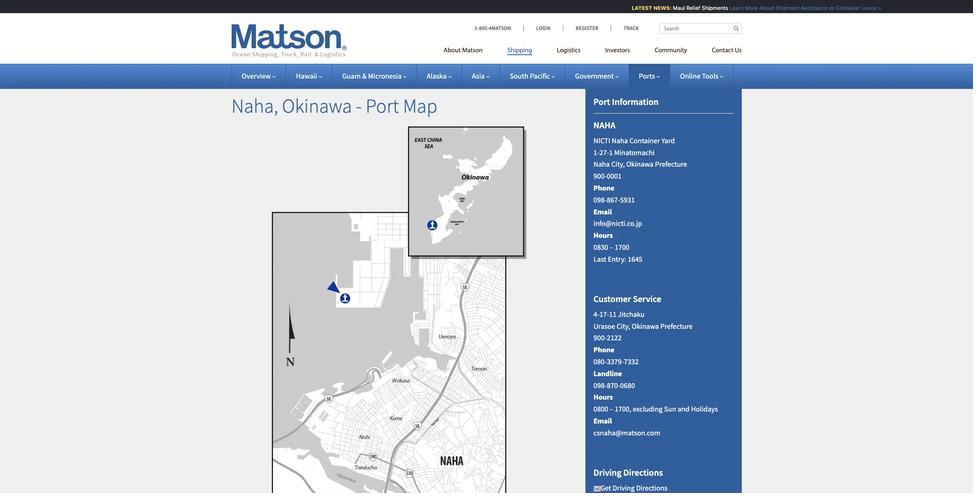 Task type: describe. For each thing, give the bounding box(es) containing it.
port information
[[594, 96, 659, 107]]

alaska link
[[427, 71, 452, 81]]

-
[[356, 93, 362, 118]]

>
[[874, 5, 877, 11]]

investors link
[[593, 43, 643, 60]]

guam & micronesia
[[342, 71, 402, 81]]

hours inside 4-17-11 jitchaku urasoe city, okinawa prefecture 900-2122 phone 080-3379-7332 landline 098-870-0680 hours 0800 – 1700, excluding sun and holidays email csnaha@matson.com
[[594, 393, 613, 402]]

blue matson logo with ocean, shipping, truck, rail and logistics written beneath it. image
[[232, 24, 347, 58]]

1 vertical spatial directions
[[637, 483, 668, 493]]

direcions image
[[594, 486, 601, 492]]

4-17-11 jitchaku urasoe city, okinawa prefecture 900-2122 phone 080-3379-7332 landline 098-870-0680 hours 0800 – 1700, excluding sun and holidays email csnaha@matson.com
[[594, 310, 718, 438]]

sun
[[665, 404, 677, 414]]

excluding
[[633, 404, 663, 414]]

0 vertical spatial 1-
[[475, 25, 479, 32]]

map
[[403, 93, 438, 118]]

overview link
[[242, 71, 276, 81]]

4-
[[594, 310, 600, 319]]

– inside nicti naha container yard 1-27-1 minatomachi naha city, okinawa prefecture 900-0001 phone 098-867-5931 email info@nicti.co.jp hours 0830 – 1700 last entry: 1645
[[610, 243, 614, 252]]

1645
[[628, 254, 643, 264]]

latest news: maui relief shipments learn more about shipment assistance or container loans >
[[627, 5, 877, 11]]

asia
[[472, 71, 485, 81]]

loans
[[857, 5, 872, 11]]

contact
[[712, 47, 734, 54]]

container inside nicti naha container yard 1-27-1 minatomachi naha city, okinawa prefecture 900-0001 phone 098-867-5931 email info@nicti.co.jp hours 0830 – 1700 last entry: 1645
[[630, 136, 661, 145]]

register
[[576, 25, 599, 32]]

maui
[[669, 5, 681, 11]]

4matson
[[489, 25, 511, 32]]

info@nicti.co.jp
[[594, 219, 643, 228]]

logistics link
[[545, 43, 593, 60]]

relief
[[682, 5, 696, 11]]

shipping
[[508, 47, 533, 54]]

0830
[[594, 243, 609, 252]]

track
[[624, 25, 639, 32]]

870-
[[607, 381, 621, 390]]

customer service
[[594, 293, 662, 305]]

contact us link
[[700, 43, 742, 60]]

phone inside nicti naha container yard 1-27-1 minatomachi naha city, okinawa prefecture 900-0001 phone 098-867-5931 email info@nicti.co.jp hours 0830 – 1700 last entry: 1645
[[594, 183, 615, 193]]

last
[[594, 254, 607, 264]]

csnaha@matson.com
[[594, 428, 661, 438]]

7332
[[624, 357, 639, 366]]

hours inside nicti naha container yard 1-27-1 minatomachi naha city, okinawa prefecture 900-0001 phone 098-867-5931 email info@nicti.co.jp hours 0830 – 1700 last entry: 1645
[[594, 231, 613, 240]]

shipping link
[[495, 43, 545, 60]]

login
[[537, 25, 551, 32]]

1700
[[615, 243, 630, 252]]

asia link
[[472, 71, 490, 81]]

south pacific
[[510, 71, 550, 81]]

contact us
[[712, 47, 742, 54]]

1 vertical spatial driving
[[613, 483, 635, 493]]

top menu navigation
[[444, 43, 742, 60]]

south
[[510, 71, 529, 81]]

online tools link
[[681, 71, 724, 81]]

0800
[[594, 404, 609, 414]]

urasoe
[[594, 321, 616, 331]]

1700,
[[615, 404, 632, 414]]

ports link
[[639, 71, 660, 81]]

1
[[610, 148, 613, 157]]

more
[[741, 5, 754, 11]]

naha,
[[232, 93, 278, 118]]

learn
[[725, 5, 739, 11]]

2122
[[607, 333, 622, 343]]

yard
[[662, 136, 675, 145]]

27-
[[600, 148, 610, 157]]

us
[[735, 47, 742, 54]]

online
[[681, 71, 701, 81]]

900- inside 4-17-11 jitchaku urasoe city, okinawa prefecture 900-2122 phone 080-3379-7332 landline 098-870-0680 hours 0800 – 1700, excluding sun and holidays email csnaha@matson.com
[[594, 333, 607, 343]]

or
[[825, 5, 830, 11]]

minatomachi
[[615, 148, 655, 157]]

0001
[[607, 171, 622, 181]]

latest
[[627, 5, 648, 11]]

hawaii link
[[296, 71, 322, 81]]

learn more about shipment assistance or container loans > link
[[725, 5, 877, 11]]

0 horizontal spatial naha
[[594, 160, 610, 169]]

community
[[655, 47, 688, 54]]

0 vertical spatial directions
[[624, 467, 663, 479]]

098- for 867-
[[594, 195, 607, 205]]

867-
[[607, 195, 621, 205]]

3379-
[[607, 357, 624, 366]]

driving directions
[[594, 467, 663, 479]]

get driving directions link
[[594, 483, 668, 493]]

17-
[[600, 310, 610, 319]]

alaska
[[427, 71, 447, 81]]

– inside 4-17-11 jitchaku urasoe city, okinawa prefecture 900-2122 phone 080-3379-7332 landline 098-870-0680 hours 0800 – 1700, excluding sun and holidays email csnaha@matson.com
[[610, 404, 614, 414]]

city, inside 4-17-11 jitchaku urasoe city, okinawa prefecture 900-2122 phone 080-3379-7332 landline 098-870-0680 hours 0800 – 1700, excluding sun and holidays email csnaha@matson.com
[[617, 321, 631, 331]]



Task type: vqa. For each thing, say whether or not it's contained in the screenshot.
In
no



Task type: locate. For each thing, give the bounding box(es) containing it.
&
[[362, 71, 367, 81]]

phone up 080-
[[594, 345, 615, 355]]

0680
[[621, 381, 635, 390]]

news:
[[649, 5, 667, 11]]

2 hours from the top
[[594, 393, 613, 402]]

098- down landline
[[594, 381, 607, 390]]

098- left 5931 at the top right
[[594, 195, 607, 205]]

1 phone from the top
[[594, 183, 615, 193]]

information
[[612, 96, 659, 107]]

email down 867-
[[594, 207, 612, 216]]

naha down 27-
[[594, 160, 610, 169]]

900-
[[594, 171, 607, 181], [594, 333, 607, 343]]

prefecture down service
[[661, 321, 693, 331]]

0 horizontal spatial port
[[366, 93, 399, 118]]

1 900- from the top
[[594, 171, 607, 181]]

container
[[832, 5, 856, 11], [630, 136, 661, 145]]

about matson link
[[444, 43, 495, 60]]

1 vertical spatial container
[[630, 136, 661, 145]]

port inside section
[[594, 96, 611, 107]]

register link
[[563, 25, 611, 32]]

098- inside nicti naha container yard 1-27-1 minatomachi naha city, okinawa prefecture 900-0001 phone 098-867-5931 email info@nicti.co.jp hours 0830 – 1700 last entry: 1645
[[594, 195, 607, 205]]

1 vertical spatial naha
[[594, 160, 610, 169]]

track link
[[611, 25, 639, 32]]

about right more
[[755, 5, 770, 11]]

tools
[[703, 71, 719, 81]]

2 900- from the top
[[594, 333, 607, 343]]

port up naha
[[594, 96, 611, 107]]

2 vertical spatial okinawa
[[632, 321, 659, 331]]

landline
[[594, 369, 622, 378]]

2 email from the top
[[594, 416, 612, 426]]

hawaii
[[296, 71, 317, 81]]

1 horizontal spatial about
[[755, 5, 770, 11]]

government link
[[576, 71, 619, 81]]

hours up 0800
[[594, 393, 613, 402]]

shipments
[[698, 5, 724, 11]]

1- down nicti
[[594, 148, 600, 157]]

0 vertical spatial prefecture
[[656, 160, 688, 169]]

port right - on the top left
[[366, 93, 399, 118]]

about inside "top menu" navigation
[[444, 47, 461, 54]]

city, down jitchaku
[[617, 321, 631, 331]]

900- down 27-
[[594, 171, 607, 181]]

nicti naha container yard 1-27-1 minatomachi naha city, okinawa prefecture 900-0001 phone 098-867-5931 email info@nicti.co.jp hours 0830 – 1700 last entry: 1645
[[594, 136, 688, 264]]

1- up matson
[[475, 25, 479, 32]]

Search search field
[[660, 23, 742, 34]]

098- for 870-
[[594, 381, 607, 390]]

guam & micronesia link
[[342, 71, 407, 81]]

phone inside 4-17-11 jitchaku urasoe city, okinawa prefecture 900-2122 phone 080-3379-7332 landline 098-870-0680 hours 0800 – 1700, excluding sun and holidays email csnaha@matson.com
[[594, 345, 615, 355]]

prefecture down yard
[[656, 160, 688, 169]]

0 vertical spatial 098-
[[594, 195, 607, 205]]

1 vertical spatial 098-
[[594, 381, 607, 390]]

logistics
[[557, 47, 581, 54]]

0 vertical spatial email
[[594, 207, 612, 216]]

1 vertical spatial city,
[[617, 321, 631, 331]]

1 vertical spatial 900-
[[594, 333, 607, 343]]

city, up 0001
[[612, 160, 625, 169]]

customer
[[594, 293, 632, 305]]

about left matson
[[444, 47, 461, 54]]

1 horizontal spatial port
[[594, 96, 611, 107]]

1 email from the top
[[594, 207, 612, 216]]

guam
[[342, 71, 361, 81]]

port
[[366, 93, 399, 118], [594, 96, 611, 107]]

– right 0830
[[610, 243, 614, 252]]

11
[[610, 310, 617, 319]]

0 horizontal spatial 1-
[[475, 25, 479, 32]]

city,
[[612, 160, 625, 169], [617, 321, 631, 331]]

1-800-4matson
[[475, 25, 511, 32]]

about matson
[[444, 47, 483, 54]]

get
[[601, 483, 612, 493]]

micronesia
[[368, 71, 402, 81]]

0 vertical spatial hours
[[594, 231, 613, 240]]

0 vertical spatial city,
[[612, 160, 625, 169]]

1 vertical spatial about
[[444, 47, 461, 54]]

directions down driving directions
[[637, 483, 668, 493]]

0 vertical spatial –
[[610, 243, 614, 252]]

prefecture inside nicti naha container yard 1-27-1 minatomachi naha city, okinawa prefecture 900-0001 phone 098-867-5931 email info@nicti.co.jp hours 0830 – 1700 last entry: 1645
[[656, 160, 688, 169]]

okinawa down jitchaku
[[632, 321, 659, 331]]

098- inside 4-17-11 jitchaku urasoe city, okinawa prefecture 900-2122 phone 080-3379-7332 landline 098-870-0680 hours 0800 – 1700, excluding sun and holidays email csnaha@matson.com
[[594, 381, 607, 390]]

5931
[[621, 195, 635, 205]]

directions up get driving directions
[[624, 467, 663, 479]]

entry:
[[608, 254, 627, 264]]

1 vertical spatial 1-
[[594, 148, 600, 157]]

None search field
[[660, 23, 742, 34]]

phone
[[594, 183, 615, 193], [594, 345, 615, 355]]

container right or
[[832, 5, 856, 11]]

0 horizontal spatial about
[[444, 47, 461, 54]]

hours up 0830
[[594, 231, 613, 240]]

1 vertical spatial okinawa
[[627, 160, 654, 169]]

email inside nicti naha container yard 1-27-1 minatomachi naha city, okinawa prefecture 900-0001 phone 098-867-5931 email info@nicti.co.jp hours 0830 – 1700 last entry: 1645
[[594, 207, 612, 216]]

driving up get
[[594, 467, 622, 479]]

phone up 867-
[[594, 183, 615, 193]]

hours
[[594, 231, 613, 240], [594, 393, 613, 402]]

naha
[[594, 120, 616, 131]]

0 vertical spatial container
[[832, 5, 856, 11]]

2 098- from the top
[[594, 381, 607, 390]]

0 horizontal spatial container
[[630, 136, 661, 145]]

and
[[678, 404, 690, 414]]

1 vertical spatial hours
[[594, 393, 613, 402]]

online tools
[[681, 71, 719, 81]]

holidays
[[692, 404, 718, 414]]

community link
[[643, 43, 700, 60]]

1 vertical spatial –
[[610, 404, 614, 414]]

email
[[594, 207, 612, 216], [594, 416, 612, 426]]

1 – from the top
[[610, 243, 614, 252]]

okinawa down minatomachi
[[627, 160, 654, 169]]

2 phone from the top
[[594, 345, 615, 355]]

0 vertical spatial 900-
[[594, 171, 607, 181]]

1- inside nicti naha container yard 1-27-1 minatomachi naha city, okinawa prefecture 900-0001 phone 098-867-5931 email info@nicti.co.jp hours 0830 – 1700 last entry: 1645
[[594, 148, 600, 157]]

city, inside nicti naha container yard 1-27-1 minatomachi naha city, okinawa prefecture 900-0001 phone 098-867-5931 email info@nicti.co.jp hours 0830 – 1700 last entry: 1645
[[612, 160, 625, 169]]

section containing port information
[[575, 76, 753, 493]]

1 vertical spatial email
[[594, 416, 612, 426]]

1 vertical spatial phone
[[594, 345, 615, 355]]

container up minatomachi
[[630, 136, 661, 145]]

okinawa inside nicti naha container yard 1-27-1 minatomachi naha city, okinawa prefecture 900-0001 phone 098-867-5931 email info@nicti.co.jp hours 0830 – 1700 last entry: 1645
[[627, 160, 654, 169]]

email down 0800
[[594, 416, 612, 426]]

okinawa inside 4-17-11 jitchaku urasoe city, okinawa prefecture 900-2122 phone 080-3379-7332 landline 098-870-0680 hours 0800 – 1700, excluding sun and holidays email csnaha@matson.com
[[632, 321, 659, 331]]

1 horizontal spatial 1-
[[594, 148, 600, 157]]

login link
[[524, 25, 563, 32]]

prefecture inside 4-17-11 jitchaku urasoe city, okinawa prefecture 900-2122 phone 080-3379-7332 landline 098-870-0680 hours 0800 – 1700, excluding sun and holidays email csnaha@matson.com
[[661, 321, 693, 331]]

0 vertical spatial driving
[[594, 467, 622, 479]]

1 vertical spatial prefecture
[[661, 321, 693, 331]]

0 vertical spatial naha
[[612, 136, 629, 145]]

okinawa down hawaii link
[[282, 93, 352, 118]]

overview
[[242, 71, 271, 81]]

south pacific link
[[510, 71, 555, 81]]

– right 0800
[[610, 404, 614, 414]]

naha up 1
[[612, 136, 629, 145]]

pacific
[[530, 71, 550, 81]]

get driving directions
[[601, 483, 668, 493]]

900- down "urasoe"
[[594, 333, 607, 343]]

nicti
[[594, 136, 611, 145]]

naha, okinawa - port map
[[232, 93, 438, 118]]

search image
[[734, 26, 739, 31]]

investors
[[606, 47, 630, 54]]

section
[[575, 76, 753, 493]]

about
[[755, 5, 770, 11], [444, 47, 461, 54]]

shipment
[[772, 5, 795, 11]]

matson
[[462, 47, 483, 54]]

–
[[610, 243, 614, 252], [610, 404, 614, 414]]

1 hours from the top
[[594, 231, 613, 240]]

driving down driving directions
[[613, 483, 635, 493]]

directions
[[624, 467, 663, 479], [637, 483, 668, 493]]

ports
[[639, 71, 656, 81]]

1 horizontal spatial container
[[832, 5, 856, 11]]

0 vertical spatial phone
[[594, 183, 615, 193]]

900- inside nicti naha container yard 1-27-1 minatomachi naha city, okinawa prefecture 900-0001 phone 098-867-5931 email info@nicti.co.jp hours 0830 – 1700 last entry: 1645
[[594, 171, 607, 181]]

assistance
[[797, 5, 824, 11]]

800-
[[479, 25, 489, 32]]

0 vertical spatial about
[[755, 5, 770, 11]]

2 – from the top
[[610, 404, 614, 414]]

jitchaku
[[618, 310, 645, 319]]

1 horizontal spatial naha
[[612, 136, 629, 145]]

okinawa
[[282, 93, 352, 118], [627, 160, 654, 169], [632, 321, 659, 331]]

1 098- from the top
[[594, 195, 607, 205]]

government
[[576, 71, 614, 81]]

email inside 4-17-11 jitchaku urasoe city, okinawa prefecture 900-2122 phone 080-3379-7332 landline 098-870-0680 hours 0800 – 1700, excluding sun and holidays email csnaha@matson.com
[[594, 416, 612, 426]]

0 vertical spatial okinawa
[[282, 93, 352, 118]]



